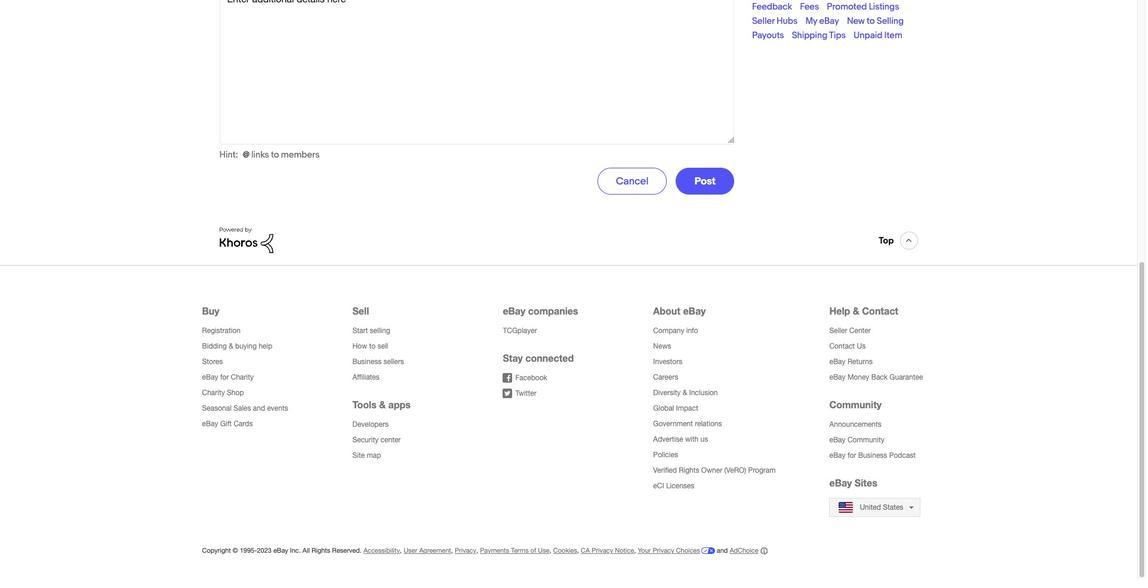 Task type: vqa. For each thing, say whether or not it's contained in the screenshot.
eBay for Charity
yes



Task type: locate. For each thing, give the bounding box(es) containing it.
1 horizontal spatial to
[[369, 342, 376, 350]]

0 horizontal spatial charity
[[202, 389, 225, 397]]

facebook
[[516, 374, 547, 382]]

diversity & inclusion
[[653, 389, 718, 397]]

, left privacy link
[[451, 547, 453, 554]]

top link
[[879, 231, 918, 249]]

about ebay
[[653, 305, 706, 316]]

verified
[[653, 466, 677, 475]]

to up unpaid
[[867, 16, 875, 26]]

site map
[[353, 451, 381, 460]]

payouts
[[752, 30, 784, 40]]

0 vertical spatial charity
[[231, 373, 254, 382]]

buy link
[[202, 305, 219, 316]]

stores link
[[202, 358, 223, 366]]

announcements link
[[830, 420, 882, 429]]

promoted
[[827, 2, 867, 11]]

1 horizontal spatial charity
[[231, 373, 254, 382]]

list containing feedback
[[749, 0, 918, 42]]

to right "links"
[[271, 150, 279, 160]]

my ebay
[[806, 16, 839, 26]]

footer containing buy
[[196, 272, 941, 579]]

charity up seasonal
[[202, 389, 225, 397]]

1 horizontal spatial seller
[[830, 327, 847, 335]]

global
[[653, 404, 674, 413]]

tcgplayer link
[[503, 327, 537, 335]]

ebay left gift
[[202, 420, 218, 428]]

, left cookies link
[[550, 547, 552, 554]]

0 vertical spatial community
[[830, 399, 882, 410]]

accessibility
[[364, 547, 400, 554]]

diversity & inclusion link
[[653, 389, 718, 397]]

ebay
[[819, 16, 839, 26], [503, 305, 526, 316], [683, 305, 706, 316], [830, 358, 846, 366], [202, 373, 218, 382], [830, 373, 846, 382], [202, 420, 218, 428], [830, 436, 846, 444], [830, 451, 846, 460], [830, 477, 852, 488], [273, 547, 288, 554]]

ebay down ebay community link
[[830, 451, 846, 460]]

for for business
[[848, 451, 856, 460]]

payments terms of use link
[[480, 547, 550, 554]]

community up ebay for business podcast
[[848, 436, 885, 444]]

business up 'affiliates'
[[353, 358, 382, 366]]

ebay for ebay gift cards
[[202, 420, 218, 428]]

3 privacy from the left
[[653, 547, 674, 554]]

to left sell
[[369, 342, 376, 350]]

eci licenses link
[[653, 482, 695, 490]]

seller hubs link
[[752, 16, 798, 26]]

, left user
[[400, 547, 402, 554]]

ebay down contact us link
[[830, 358, 846, 366]]

ebay for ebay for charity
[[202, 373, 218, 382]]

my
[[806, 16, 818, 26]]

terms
[[511, 547, 529, 554]]

unpaid
[[854, 30, 883, 40]]

licenses
[[666, 482, 695, 490]]

privacy
[[455, 547, 476, 554], [592, 547, 613, 554], [653, 547, 674, 554]]

to inside the "new to selling payouts"
[[867, 16, 875, 26]]

2 , from the left
[[451, 547, 453, 554]]

, left payments
[[476, 547, 478, 554]]

sales
[[234, 404, 251, 413]]

guarantee
[[890, 373, 923, 382]]

company
[[653, 327, 684, 335]]

choices
[[676, 547, 700, 554]]

company info
[[653, 327, 698, 335]]

& left the apps
[[379, 399, 386, 410]]

accessibility link
[[364, 547, 400, 554]]

seller up contact us link
[[830, 327, 847, 335]]

1 horizontal spatial rights
[[679, 466, 699, 475]]

1 vertical spatial to
[[271, 150, 279, 160]]

footer
[[196, 272, 941, 579]]

selling
[[877, 16, 904, 26]]

shop
[[227, 389, 244, 397]]

promoted listings seller hubs
[[752, 2, 899, 26]]

privacy right ca on the bottom of page
[[592, 547, 613, 554]]

privacy left payments
[[455, 547, 476, 554]]

, left the your
[[634, 547, 636, 554]]

None submit
[[597, 168, 667, 195], [676, 168, 734, 195], [597, 168, 667, 195], [676, 168, 734, 195]]

charity shop link
[[202, 389, 244, 397]]

hint:
[[219, 150, 238, 160]]

@
[[243, 150, 250, 160]]

buying
[[235, 342, 257, 350]]

notice
[[615, 547, 634, 554]]

0 horizontal spatial for
[[220, 373, 229, 382]]

& right 'help'
[[853, 305, 860, 316]]

ebay for ebay companies
[[503, 305, 526, 316]]

ebay community
[[830, 436, 885, 444]]

privacy right the your
[[653, 547, 674, 554]]

1 vertical spatial charity
[[202, 389, 225, 397]]

sites
[[855, 477, 878, 488]]

for
[[220, 373, 229, 382], [848, 451, 856, 460]]

your privacy choices link
[[638, 547, 715, 554]]

0 vertical spatial for
[[220, 373, 229, 382]]

seller up payouts link
[[752, 16, 775, 26]]

charity up shop on the bottom of page
[[231, 373, 254, 382]]

rights up licenses
[[679, 466, 699, 475]]

1 vertical spatial and
[[717, 547, 728, 554]]

0 horizontal spatial contact
[[830, 342, 855, 350]]

& left buying
[[229, 342, 233, 350]]

0 vertical spatial business
[[353, 358, 382, 366]]

ebay down ebay returns
[[830, 373, 846, 382]]

copyright © 1995-2023 ebay inc. all rights reserved. accessibility , user agreement , privacy , payments terms of use , cookies , ca privacy notice , your privacy choices
[[202, 547, 700, 554]]

group
[[725, 135, 736, 145]]

business down ebay community link
[[858, 451, 887, 460]]

1 horizontal spatial privacy
[[592, 547, 613, 554]]

1 vertical spatial for
[[848, 451, 856, 460]]

community up announcements link at the right of page
[[830, 399, 882, 410]]

to
[[867, 16, 875, 26], [271, 150, 279, 160], [369, 342, 376, 350]]

1 vertical spatial rights
[[312, 547, 330, 554]]

, left ca on the bottom of page
[[577, 547, 579, 554]]

2 horizontal spatial privacy
[[653, 547, 674, 554]]

for up charity shop on the bottom of page
[[220, 373, 229, 382]]

payments
[[480, 547, 509, 554]]

2 vertical spatial to
[[369, 342, 376, 350]]

and left adchoice
[[717, 547, 728, 554]]

start selling link
[[353, 327, 390, 335]]

privacy link
[[455, 547, 476, 554]]

1 vertical spatial seller
[[830, 327, 847, 335]]

to for how
[[369, 342, 376, 350]]

sell link
[[353, 305, 369, 316]]

and right sales
[[253, 404, 265, 413]]

user
[[404, 547, 417, 554]]

tips
[[829, 30, 846, 40]]

2023
[[257, 547, 272, 554]]

seller inside promoted listings seller hubs
[[752, 16, 775, 26]]

& up impact
[[683, 389, 687, 397]]

ebay up tcgplayer
[[503, 305, 526, 316]]

center
[[381, 436, 401, 444]]

0 vertical spatial rights
[[679, 466, 699, 475]]

global impact link
[[653, 404, 698, 413]]

0 vertical spatial seller
[[752, 16, 775, 26]]

affiliates link
[[353, 373, 380, 382]]

ebay left inc.
[[273, 547, 288, 554]]

feedback
[[752, 2, 792, 11]]

events
[[267, 404, 288, 413]]

bidding & buying help link
[[202, 342, 272, 350]]

& for apps
[[379, 399, 386, 410]]

& for contact
[[853, 305, 860, 316]]

eci licenses
[[653, 482, 695, 490]]

contact down seller center link
[[830, 342, 855, 350]]

1 horizontal spatial and
[[717, 547, 728, 554]]

ebay sites
[[830, 477, 878, 488]]

2 horizontal spatial to
[[867, 16, 875, 26]]

how to sell
[[353, 342, 388, 350]]

and adchoice
[[715, 547, 759, 554]]

ebay up info
[[683, 305, 706, 316]]

rights
[[679, 466, 699, 475], [312, 547, 330, 554]]

3 , from the left
[[476, 547, 478, 554]]

map
[[367, 451, 381, 460]]

ebay down announcements link at the right of page
[[830, 436, 846, 444]]

1 horizontal spatial for
[[848, 451, 856, 460]]

list
[[749, 0, 918, 42]]

for down ebay community
[[848, 451, 856, 460]]

0 horizontal spatial and
[[253, 404, 265, 413]]

ebay up tips on the right top
[[819, 16, 839, 26]]

ebay left sites
[[830, 477, 852, 488]]

rights right 'all'
[[312, 547, 330, 554]]

2 privacy from the left
[[592, 547, 613, 554]]

ebay gift cards
[[202, 420, 253, 428]]

0 vertical spatial to
[[867, 16, 875, 26]]

ebay down stores link in the bottom left of the page
[[202, 373, 218, 382]]

0 horizontal spatial privacy
[[455, 547, 476, 554]]

0 vertical spatial contact
[[862, 305, 899, 316]]

ebay for business podcast link
[[830, 451, 916, 460]]

to inside footer
[[369, 342, 376, 350]]

1 horizontal spatial contact
[[862, 305, 899, 316]]

1 horizontal spatial business
[[858, 451, 887, 460]]

new
[[847, 16, 865, 26]]

business sellers
[[353, 358, 404, 366]]

developers link
[[353, 420, 389, 429]]

0 horizontal spatial seller
[[752, 16, 775, 26]]

seller center
[[830, 327, 871, 335]]

contact up center
[[862, 305, 899, 316]]

companies
[[528, 305, 578, 316]]



Task type: describe. For each thing, give the bounding box(es) containing it.
0 vertical spatial and
[[253, 404, 265, 413]]

money
[[848, 373, 870, 382]]

buy
[[202, 305, 219, 316]]

help
[[830, 305, 850, 316]]

apps
[[388, 399, 411, 410]]

for for charity
[[220, 373, 229, 382]]

new to selling payouts
[[752, 16, 904, 40]]

inclusion
[[689, 389, 718, 397]]

news link
[[653, 342, 671, 350]]

ebay for business podcast
[[830, 451, 916, 460]]

ebay for charity
[[202, 373, 254, 382]]

item
[[885, 30, 903, 40]]

twitter
[[516, 389, 537, 398]]

investors link
[[653, 358, 683, 366]]

1 privacy from the left
[[455, 547, 476, 554]]

inc.
[[290, 547, 301, 554]]

how to sell link
[[353, 342, 388, 350]]

powered by khoros image
[[219, 228, 273, 253]]

registration
[[202, 327, 241, 335]]

promoted listings link
[[827, 2, 899, 11]]

connected
[[526, 352, 574, 364]]

1 vertical spatial business
[[858, 451, 887, 460]]

seller center link
[[830, 327, 871, 335]]

1995-
[[240, 547, 257, 554]]

stay connected
[[503, 352, 574, 364]]

shipping
[[792, 30, 828, 40]]

fees
[[800, 2, 819, 11]]

help & contact
[[830, 305, 899, 316]]

4 , from the left
[[550, 547, 552, 554]]

1 vertical spatial community
[[848, 436, 885, 444]]

feedback link
[[752, 2, 792, 11]]

how
[[353, 342, 367, 350]]

ebay for ebay returns
[[830, 358, 846, 366]]

developers
[[353, 420, 389, 429]]

1 , from the left
[[400, 547, 402, 554]]

sellers
[[384, 358, 404, 366]]

ebay for ebay money back guarantee
[[830, 373, 846, 382]]

links
[[251, 150, 269, 160]]

announcements
[[830, 420, 882, 429]]

stay
[[503, 352, 523, 364]]

& for buying
[[229, 342, 233, 350]]

us
[[701, 435, 708, 444]]

ebay returns link
[[830, 358, 873, 366]]

eci
[[653, 482, 664, 490]]

shipping tips
[[792, 30, 846, 40]]

site map link
[[353, 451, 381, 460]]

ebay for ebay for business podcast
[[830, 451, 846, 460]]

& for inclusion
[[683, 389, 687, 397]]

global impact
[[653, 404, 698, 413]]

payouts link
[[752, 30, 784, 40]]

fees link
[[800, 2, 819, 11]]

charity shop
[[202, 389, 244, 397]]

ca privacy notice link
[[581, 547, 634, 554]]

new to selling link
[[847, 16, 904, 26]]

shipping tips link
[[792, 30, 846, 40]]

government
[[653, 420, 693, 428]]

bidding & buying help
[[202, 342, 272, 350]]

6 , from the left
[[634, 547, 636, 554]]

listings
[[869, 2, 899, 11]]

stores
[[202, 358, 223, 366]]

top
[[879, 236, 894, 245]]

ebay companies
[[503, 305, 578, 316]]

start selling
[[353, 327, 390, 335]]

seller inside footer
[[830, 327, 847, 335]]

reserved.
[[332, 547, 362, 554]]

careers link
[[653, 373, 678, 382]]

company info link
[[653, 327, 698, 335]]

0 horizontal spatial to
[[271, 150, 279, 160]]

tcgplayer
[[503, 327, 537, 335]]

investors
[[653, 358, 683, 366]]

government relations
[[653, 420, 722, 428]]

united states
[[860, 504, 904, 512]]

agreement
[[419, 547, 451, 554]]

news
[[653, 342, 671, 350]]

ebay for ebay community
[[830, 436, 846, 444]]

unpaid item link
[[854, 30, 903, 40]]

unpaid item
[[854, 30, 903, 40]]

ebay for ebay sites
[[830, 477, 852, 488]]

security center
[[353, 436, 401, 444]]

to for new
[[867, 16, 875, 26]]

hubs
[[777, 16, 798, 26]]

contact us link
[[830, 342, 866, 350]]

all
[[303, 547, 310, 554]]

sell
[[378, 342, 388, 350]]

1 vertical spatial contact
[[830, 342, 855, 350]]

cookies
[[553, 547, 577, 554]]

(vero)
[[725, 466, 746, 475]]

returns
[[848, 358, 873, 366]]

twitter link
[[503, 389, 537, 398]]

states
[[883, 504, 904, 512]]

government relations link
[[653, 420, 722, 428]]

ebay gift cards link
[[202, 420, 253, 428]]

5 , from the left
[[577, 547, 579, 554]]

us
[[857, 342, 866, 350]]

ebay community link
[[830, 436, 885, 444]]

verified rights owner (vero) program link
[[653, 466, 776, 475]]

ca
[[581, 547, 590, 554]]

members
[[281, 150, 320, 160]]

0 horizontal spatial business
[[353, 358, 382, 366]]

verified rights owner (vero) program
[[653, 466, 776, 475]]

0 horizontal spatial rights
[[312, 547, 330, 554]]

back
[[872, 373, 888, 382]]

impact
[[676, 404, 698, 413]]

about ebay link
[[653, 305, 706, 316]]

contact us
[[830, 342, 866, 350]]

cookies link
[[553, 547, 577, 554]]



